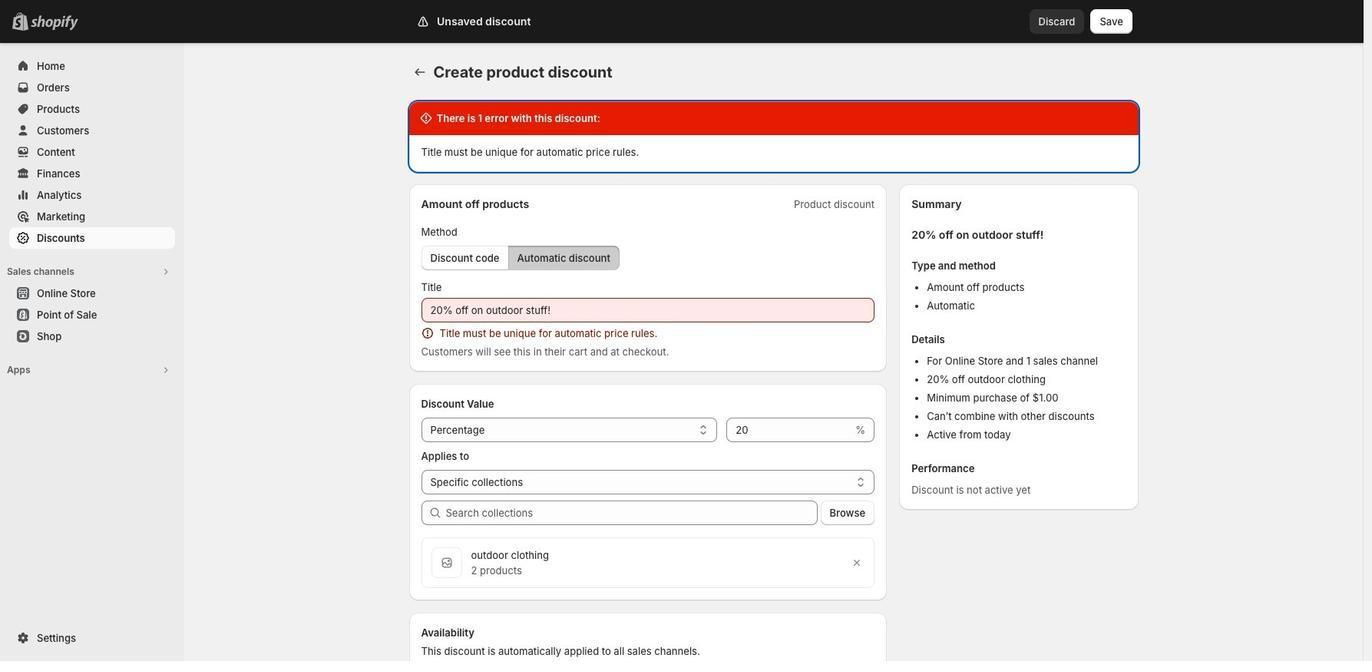 Task type: vqa. For each thing, say whether or not it's contained in the screenshot.
Search 'button'
no



Task type: locate. For each thing, give the bounding box(es) containing it.
Search collections text field
[[446, 501, 818, 525]]

shopify image
[[31, 15, 78, 31]]

None text field
[[421, 298, 875, 323], [727, 418, 853, 442], [421, 298, 875, 323], [727, 418, 853, 442]]



